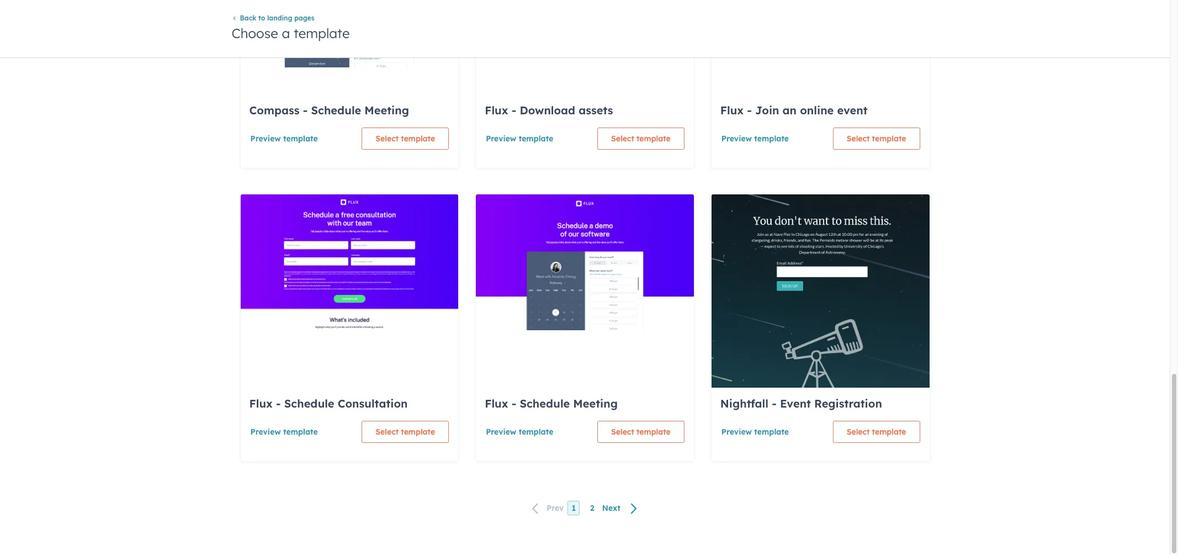 Task type: vqa. For each thing, say whether or not it's contained in the screenshot.
Nightfall - Event Registration
yes



Task type: locate. For each thing, give the bounding box(es) containing it.
choose a template
[[232, 25, 350, 42]]

2 button
[[587, 501, 599, 516]]

preview template down download
[[486, 134, 554, 144]]

template for flux - schedule meeting's the preview template button
[[519, 427, 554, 437]]

- for compass - schedule meeting
[[303, 103, 308, 117]]

preview template down nightfall
[[722, 427, 789, 437]]

next
[[603, 503, 621, 513]]

preview
[[251, 134, 281, 144], [486, 134, 517, 144], [722, 134, 752, 144], [251, 427, 281, 437], [486, 427, 517, 437], [722, 427, 752, 437]]

consultation
[[338, 397, 408, 410]]

flux
[[485, 103, 509, 117], [721, 103, 744, 117], [249, 397, 273, 410], [485, 397, 509, 410]]

preview template button down join
[[721, 128, 790, 150]]

preview template down compass
[[251, 134, 318, 144]]

preview template down flux - schedule meeting
[[486, 427, 554, 437]]

pages
[[295, 14, 315, 22]]

select
[[376, 134, 399, 144], [612, 134, 635, 144], [847, 134, 870, 144], [376, 427, 399, 437], [612, 427, 635, 437], [847, 427, 870, 437]]

choose
[[232, 25, 278, 42]]

template for nightfall - event registration's select template button
[[873, 427, 907, 437]]

nightfall
[[721, 397, 769, 410]]

select template for flux - download assets
[[612, 134, 671, 144]]

assets
[[579, 103, 614, 117]]

template for flux - schedule meeting's select template button
[[637, 427, 671, 437]]

1 horizontal spatial meeting
[[574, 397, 618, 410]]

-
[[303, 103, 308, 117], [512, 103, 517, 117], [748, 103, 752, 117], [276, 397, 281, 410], [512, 397, 517, 410], [772, 397, 777, 410]]

preview template button down nightfall
[[721, 421, 790, 443]]

flux for flux - schedule meeting
[[485, 397, 509, 410]]

download
[[520, 103, 576, 117]]

preview template
[[251, 134, 318, 144], [486, 134, 554, 144], [722, 134, 789, 144], [251, 427, 318, 437], [486, 427, 554, 437], [722, 427, 789, 437]]

preview template button down download
[[486, 128, 554, 150]]

preview template button
[[250, 128, 319, 150], [486, 128, 554, 150], [721, 128, 790, 150], [250, 421, 319, 443], [486, 421, 554, 443], [721, 421, 790, 443]]

next button
[[599, 501, 645, 516]]

schedule
[[311, 103, 361, 117], [284, 397, 335, 410], [520, 397, 570, 410]]

pagination navigation
[[232, 488, 939, 529]]

preview template for flux - schedule consultation
[[251, 427, 318, 437]]

preview template down join
[[722, 134, 789, 144]]

landing
[[267, 14, 293, 22]]

1
[[572, 503, 576, 513]]

template for select template button associated with compass - schedule meeting
[[401, 134, 435, 144]]

- for flux - join an online event
[[748, 103, 752, 117]]

template
[[294, 25, 350, 42], [283, 134, 318, 144], [401, 134, 435, 144], [519, 134, 554, 144], [637, 134, 671, 144], [755, 134, 789, 144], [873, 134, 907, 144], [283, 427, 318, 437], [401, 427, 435, 437], [519, 427, 554, 437], [637, 427, 671, 437], [755, 427, 789, 437], [873, 427, 907, 437]]

join
[[756, 103, 780, 117]]

flux - download assets
[[485, 103, 614, 117]]

schedule for compass - schedule meeting
[[311, 103, 361, 117]]

select template
[[376, 134, 435, 144], [612, 134, 671, 144], [847, 134, 907, 144], [376, 427, 435, 437], [612, 427, 671, 437], [847, 427, 907, 437]]

1 button
[[568, 501, 580, 516]]

preview template button down flux - schedule meeting
[[486, 421, 554, 443]]

select template button for flux - download assets
[[598, 128, 685, 150]]

select template for flux - join an online event
[[847, 134, 907, 144]]

select for flux - schedule consultation
[[376, 427, 399, 437]]

preview image for 'compass - schedule meeting' template image
[[241, 0, 459, 68]]

a
[[282, 25, 290, 42]]

- for flux - schedule consultation
[[276, 397, 281, 410]]

template for the preview template button related to flux - join an online event
[[755, 134, 789, 144]]

back to landing pages link
[[232, 14, 315, 22]]

preview image for 'flux - schedule consultation' template image
[[241, 194, 459, 330]]

preview image for 'nightfall - event registration' template image
[[712, 194, 930, 404]]

preview for flux - download assets
[[486, 134, 517, 144]]

registration
[[815, 397, 883, 410]]

flux for flux - schedule consultation
[[249, 397, 273, 410]]

0 horizontal spatial meeting
[[365, 103, 409, 117]]

preview for compass - schedule meeting
[[251, 134, 281, 144]]

preview template button down compass
[[250, 128, 319, 150]]

preview template for flux - download assets
[[486, 134, 554, 144]]

preview for flux - schedule meeting
[[486, 427, 517, 437]]

template for select template button related to flux - schedule consultation
[[401, 427, 435, 437]]

1 vertical spatial meeting
[[574, 397, 618, 410]]

select template for flux - schedule meeting
[[612, 427, 671, 437]]

preview template button for flux - download assets
[[486, 128, 554, 150]]

select template button
[[362, 128, 449, 150], [598, 128, 685, 150], [833, 128, 921, 150], [362, 421, 449, 443], [598, 421, 685, 443], [833, 421, 921, 443]]

preview template for flux - schedule meeting
[[486, 427, 554, 437]]

preview image for 'flux - schedule meeting' template image
[[476, 194, 694, 330]]

preview template button for flux - schedule consultation
[[250, 421, 319, 443]]

meeting
[[365, 103, 409, 117], [574, 397, 618, 410]]

event
[[781, 397, 812, 410]]

schedule for flux - schedule consultation
[[284, 397, 335, 410]]

preview template button down the 'flux - schedule consultation'
[[250, 421, 319, 443]]

preview template down the 'flux - schedule consultation'
[[251, 427, 318, 437]]

select for flux - download assets
[[612, 134, 635, 144]]

select for compass - schedule meeting
[[376, 134, 399, 144]]

preview for flux - join an online event
[[722, 134, 752, 144]]

flux - join an online event
[[721, 103, 868, 117]]

0 vertical spatial meeting
[[365, 103, 409, 117]]

select template for compass - schedule meeting
[[376, 134, 435, 144]]

select template for flux - schedule consultation
[[376, 427, 435, 437]]



Task type: describe. For each thing, give the bounding box(es) containing it.
select template for nightfall - event registration
[[847, 427, 907, 437]]

select template button for flux - join an online event
[[833, 128, 921, 150]]

template for flux - download assets's select template button
[[637, 134, 671, 144]]

select template button for flux - schedule consultation
[[362, 421, 449, 443]]

preview for flux - schedule consultation
[[251, 427, 281, 437]]

flux - schedule meeting
[[485, 397, 618, 410]]

2
[[591, 503, 595, 513]]

preview template button for nightfall - event registration
[[721, 421, 790, 443]]

select template button for flux - schedule meeting
[[598, 421, 685, 443]]

- for flux - download assets
[[512, 103, 517, 117]]

select for flux - join an online event
[[847, 134, 870, 144]]

to
[[259, 14, 265, 22]]

schedule for flux - schedule meeting
[[520, 397, 570, 410]]

compass - schedule meeting
[[249, 103, 409, 117]]

select for nightfall - event registration
[[847, 427, 870, 437]]

template for the preview template button associated with compass - schedule meeting
[[283, 134, 318, 144]]

select template button for nightfall - event registration
[[833, 421, 921, 443]]

an
[[783, 103, 797, 117]]

flux - schedule consultation
[[249, 397, 408, 410]]

select template button for compass - schedule meeting
[[362, 128, 449, 150]]

prev button
[[526, 501, 568, 516]]

template for the preview template button associated with flux - schedule consultation
[[283, 427, 318, 437]]

- for flux - schedule meeting
[[512, 397, 517, 410]]

event
[[838, 103, 868, 117]]

template for the preview template button for flux - download assets
[[519, 134, 554, 144]]

template for nightfall - event registration's the preview template button
[[755, 427, 789, 437]]

meeting for compass - schedule meeting
[[365, 103, 409, 117]]

compass
[[249, 103, 300, 117]]

back to landing pages
[[240, 14, 315, 22]]

preview template for nightfall - event registration
[[722, 427, 789, 437]]

online
[[801, 103, 834, 117]]

template for select template button corresponding to flux - join an online event
[[873, 134, 907, 144]]

preview template button for compass - schedule meeting
[[250, 128, 319, 150]]

preview template for compass - schedule meeting
[[251, 134, 318, 144]]

flux for flux - download assets
[[485, 103, 509, 117]]

preview for nightfall - event registration
[[722, 427, 752, 437]]

preview template button for flux - join an online event
[[721, 128, 790, 150]]

select for flux - schedule meeting
[[612, 427, 635, 437]]

prev
[[547, 503, 564, 513]]

back
[[240, 14, 257, 22]]

meeting for flux - schedule meeting
[[574, 397, 618, 410]]

- for nightfall - event registration
[[772, 397, 777, 410]]

flux for flux - join an online event
[[721, 103, 744, 117]]

nightfall - event registration
[[721, 397, 883, 410]]

preview template for flux - join an online event
[[722, 134, 789, 144]]

preview template button for flux - schedule meeting
[[486, 421, 554, 443]]



